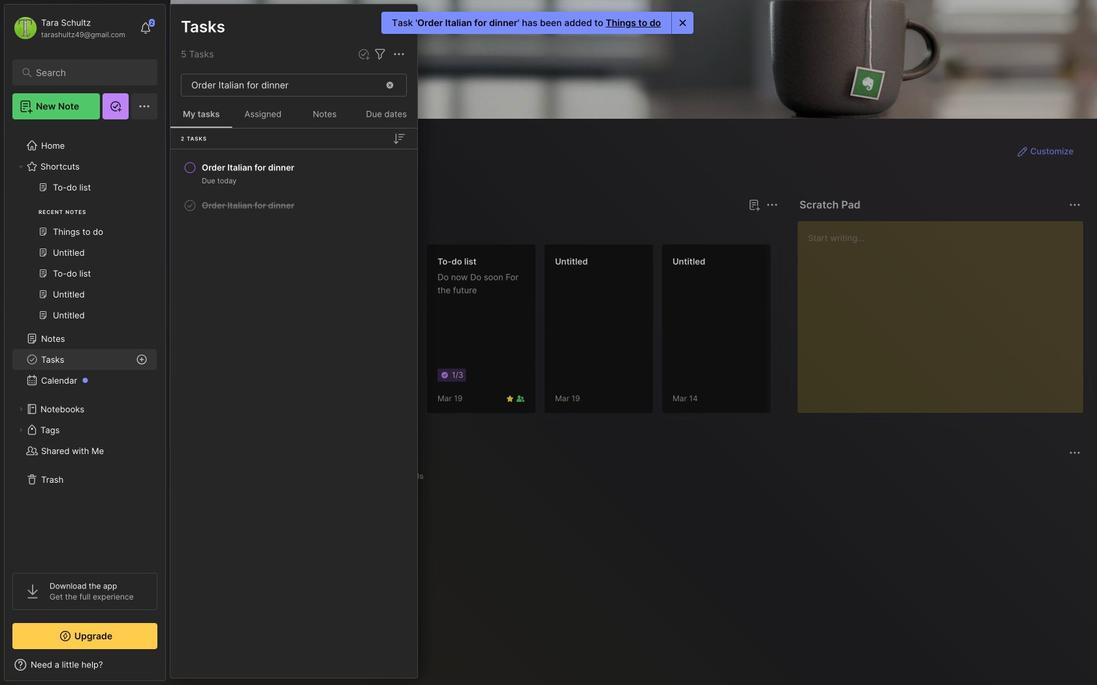 Task type: locate. For each thing, give the bounding box(es) containing it.
main element
[[0, 0, 170, 686]]

Sort options field
[[391, 131, 407, 147]]

expand tags image
[[17, 426, 25, 434]]

new task image
[[357, 48, 370, 61]]

filter tasks image
[[372, 47, 388, 62]]

2 horizontal spatial tab
[[393, 469, 430, 485]]

tab list
[[194, 469, 1079, 485]]

tab
[[194, 221, 232, 236], [249, 469, 288, 485], [393, 469, 430, 485]]

grid grid
[[191, 492, 1084, 670]]

WHAT'S NEW field
[[5, 655, 165, 676]]

alert
[[381, 12, 694, 34]]

0 vertical spatial row
[[176, 156, 412, 191]]

1 row from the top
[[176, 156, 412, 191]]

1 vertical spatial row
[[176, 194, 412, 217]]

Account field
[[12, 15, 125, 41]]

row
[[176, 156, 412, 191], [176, 194, 412, 217]]

tree inside main element
[[5, 127, 165, 562]]

More actions and view options field
[[388, 46, 407, 62]]

row group
[[170, 155, 417, 219], [191, 244, 1097, 422]]

group
[[12, 177, 157, 334]]

None search field
[[36, 65, 140, 80]]

tree
[[5, 127, 165, 562]]



Task type: vqa. For each thing, say whether or not it's contained in the screenshot.
bottommost minutes
no



Task type: describe. For each thing, give the bounding box(es) containing it.
more actions and view options image
[[391, 47, 407, 62]]

Search text field
[[36, 67, 140, 79]]

click to collapse image
[[165, 662, 175, 677]]

expand notebooks image
[[17, 406, 25, 413]]

1 horizontal spatial tab
[[249, 469, 288, 485]]

0 horizontal spatial tab
[[194, 221, 232, 236]]

1 vertical spatial row group
[[191, 244, 1097, 422]]

0 vertical spatial row group
[[170, 155, 417, 219]]

group inside main element
[[12, 177, 157, 334]]

2 row from the top
[[176, 194, 412, 217]]

sort options image
[[391, 131, 407, 147]]

Filter tasks field
[[372, 46, 388, 62]]

Find tasks… text field
[[184, 74, 377, 96]]

Start writing… text field
[[808, 221, 1083, 403]]

none search field inside main element
[[36, 65, 140, 80]]



